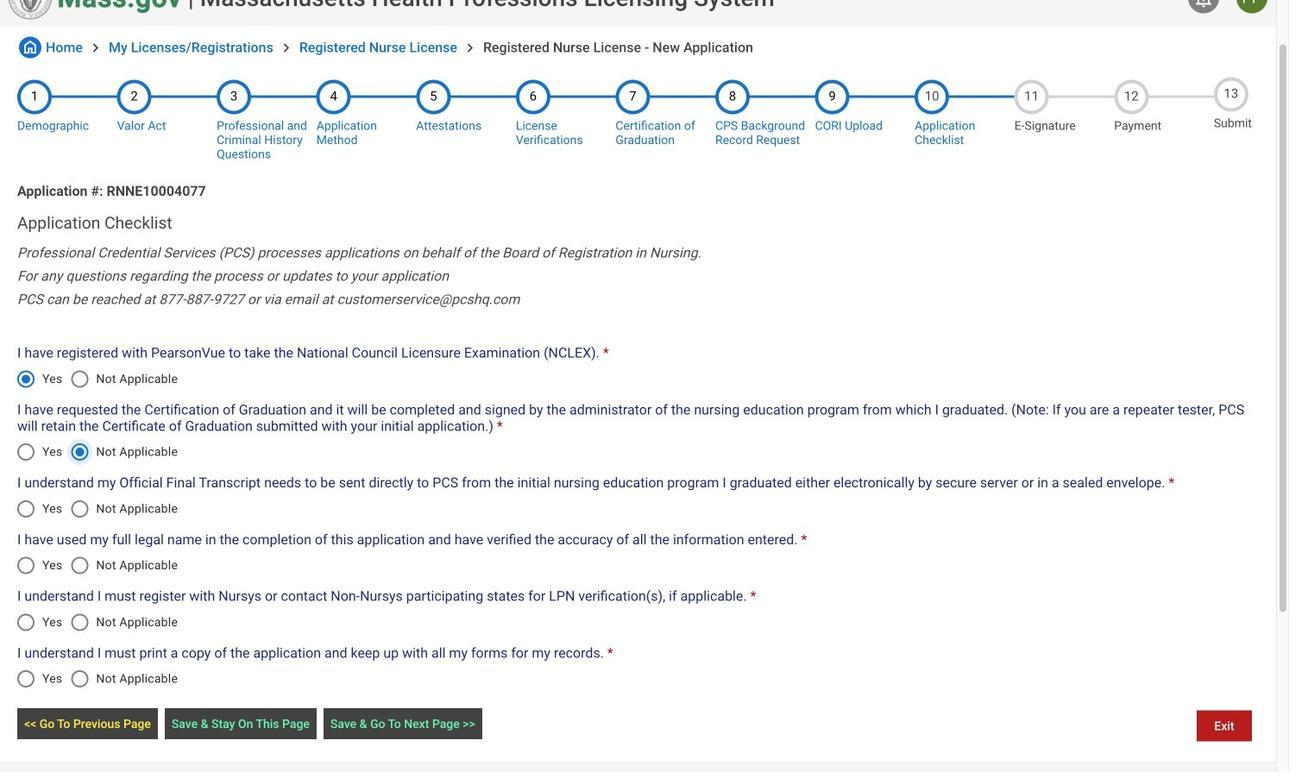 Task type: describe. For each thing, give the bounding box(es) containing it.
3 option group from the top
[[7, 489, 187, 530]]

1 vertical spatial heading
[[17, 213, 1260, 233]]

massachusetts state seal image
[[9, 0, 52, 19]]

6 option group from the top
[[7, 659, 187, 700]]

0 vertical spatial heading
[[200, 0, 775, 12]]

2 option group from the top
[[7, 432, 187, 473]]

1 option group from the top
[[7, 359, 187, 400]]



Task type: vqa. For each thing, say whether or not it's contained in the screenshot.
'format: 111-11-1111' TEXT FIELD
no



Task type: locate. For each thing, give the bounding box(es) containing it.
no color image
[[19, 37, 41, 58]]

heading
[[200, 0, 775, 12], [17, 213, 1260, 233]]

4 option group from the top
[[7, 545, 187, 587]]

option group
[[7, 359, 187, 400], [7, 432, 187, 473], [7, 489, 187, 530], [7, 545, 187, 587], [7, 602, 187, 644], [7, 659, 187, 700]]

5 option group from the top
[[7, 602, 187, 644]]

no color image
[[1194, 0, 1215, 8], [87, 39, 104, 56], [278, 39, 295, 56], [462, 39, 479, 56]]



